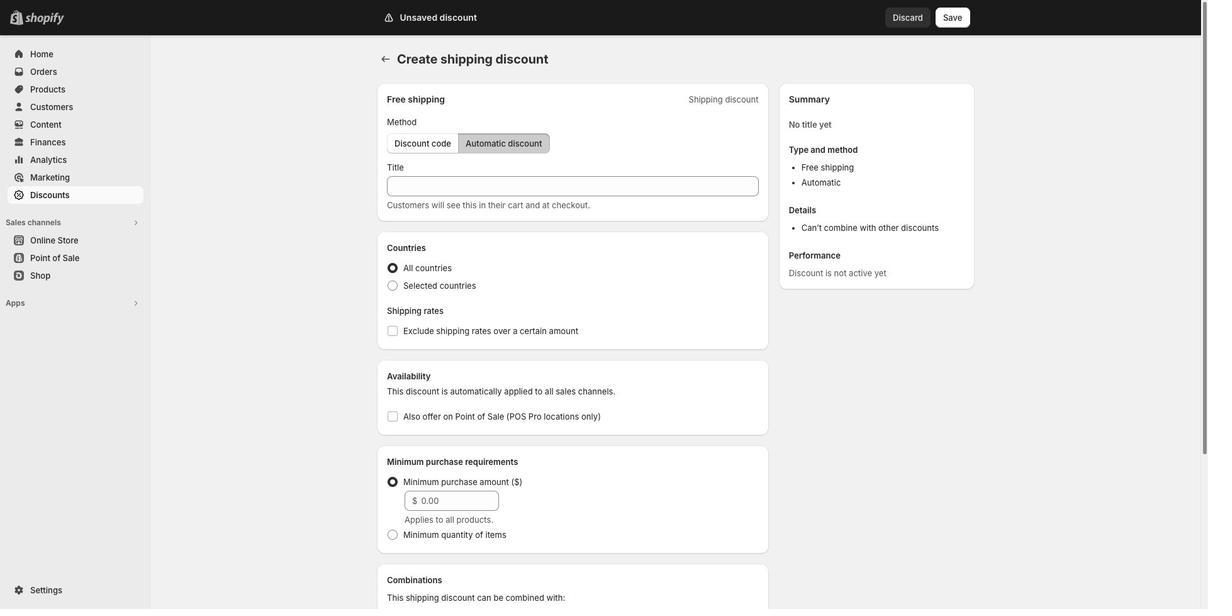 Task type: describe. For each thing, give the bounding box(es) containing it.
0.00 text field
[[421, 491, 499, 511]]

shopify image
[[25, 13, 64, 25]]



Task type: vqa. For each thing, say whether or not it's contained in the screenshot.
text field
yes



Task type: locate. For each thing, give the bounding box(es) containing it.
None text field
[[387, 176, 759, 196]]



